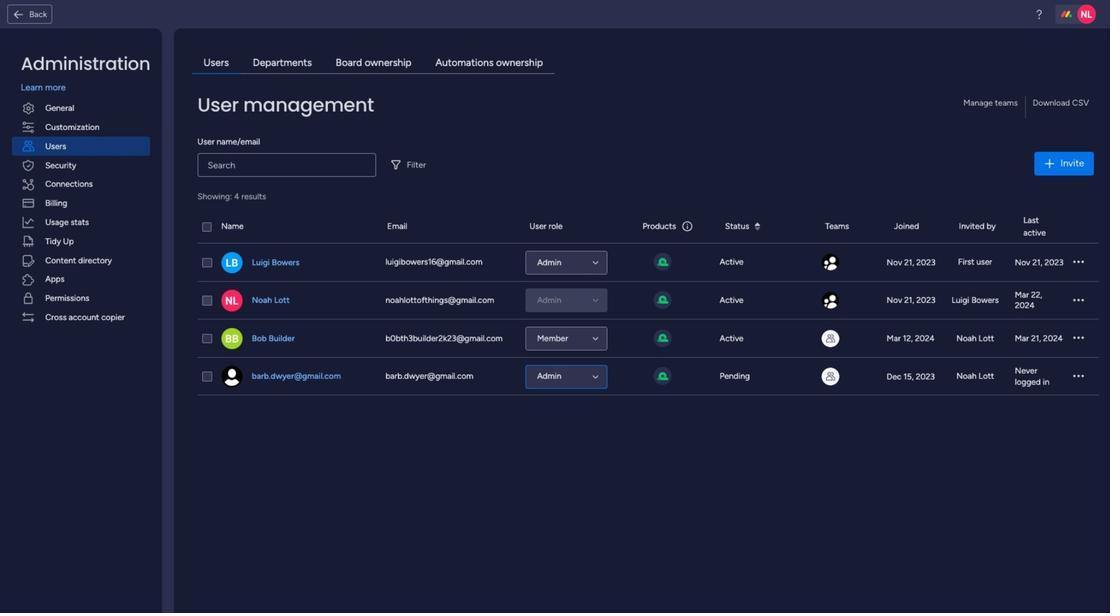Task type: describe. For each thing, give the bounding box(es) containing it.
add or edit team image for bob builder icon
[[822, 331, 839, 348]]

help image
[[1033, 8, 1045, 20]]

4 row from the top
[[197, 320, 1099, 358]]

barb.dwyer@gmail.com image
[[221, 367, 243, 388]]

v2 ellipsis image for barb.dwyer@gmail.com icon add or edit team icon
[[1073, 372, 1084, 383]]

5 row from the top
[[197, 358, 1099, 396]]

2 row from the top
[[197, 244, 1099, 282]]

luigi bowers image
[[221, 253, 243, 274]]

v2 ellipsis image
[[1073, 296, 1084, 307]]

noah lott image
[[1077, 5, 1096, 24]]

back to workspace image
[[13, 8, 24, 20]]

add or edit team image for barb.dwyer@gmail.com icon
[[822, 369, 839, 386]]



Task type: vqa. For each thing, say whether or not it's contained in the screenshot.
middle v2 ellipsis icon
yes



Task type: locate. For each thing, give the bounding box(es) containing it.
1 add or edit team image from the top
[[822, 254, 839, 272]]

2 add or edit team image from the top
[[822, 292, 839, 310]]

add or edit team image
[[822, 331, 839, 348], [822, 369, 839, 386]]

0 vertical spatial v2 ellipsis image
[[1073, 258, 1084, 269]]

0 vertical spatial add or edit team image
[[822, 331, 839, 348]]

3 row from the top
[[197, 282, 1099, 320]]

1 row from the top
[[197, 211, 1099, 244]]

grid
[[197, 211, 1099, 602]]

1 vertical spatial add or edit team image
[[822, 292, 839, 310]]

2 v2 ellipsis image from the top
[[1073, 334, 1084, 345]]

1 vertical spatial v2 ellipsis image
[[1073, 334, 1084, 345]]

add or edit team image
[[822, 254, 839, 272], [822, 292, 839, 310]]

noah lott image
[[221, 291, 243, 312]]

1 add or edit team image from the top
[[822, 331, 839, 348]]

row
[[197, 211, 1099, 244], [197, 244, 1099, 282], [197, 282, 1099, 320], [197, 320, 1099, 358], [197, 358, 1099, 396]]

1 v2 ellipsis image from the top
[[1073, 258, 1084, 269]]

3 v2 ellipsis image from the top
[[1073, 372, 1084, 383]]

v2 ellipsis image
[[1073, 258, 1084, 269], [1073, 334, 1084, 345], [1073, 372, 1084, 383]]

2 add or edit team image from the top
[[822, 369, 839, 386]]

v2 ellipsis image for add or edit team icon associated with bob builder icon
[[1073, 334, 1084, 345]]

2 vertical spatial v2 ellipsis image
[[1073, 372, 1084, 383]]

Search text field
[[197, 153, 376, 177]]

0 vertical spatial add or edit team image
[[822, 254, 839, 272]]

add or edit team image for v2 ellipsis image
[[822, 292, 839, 310]]

bob builder image
[[221, 329, 243, 350]]

row group
[[197, 244, 1099, 396]]

add or edit team image for third v2 ellipsis icon from the bottom of the page
[[822, 254, 839, 272]]

1 vertical spatial add or edit team image
[[822, 369, 839, 386]]



